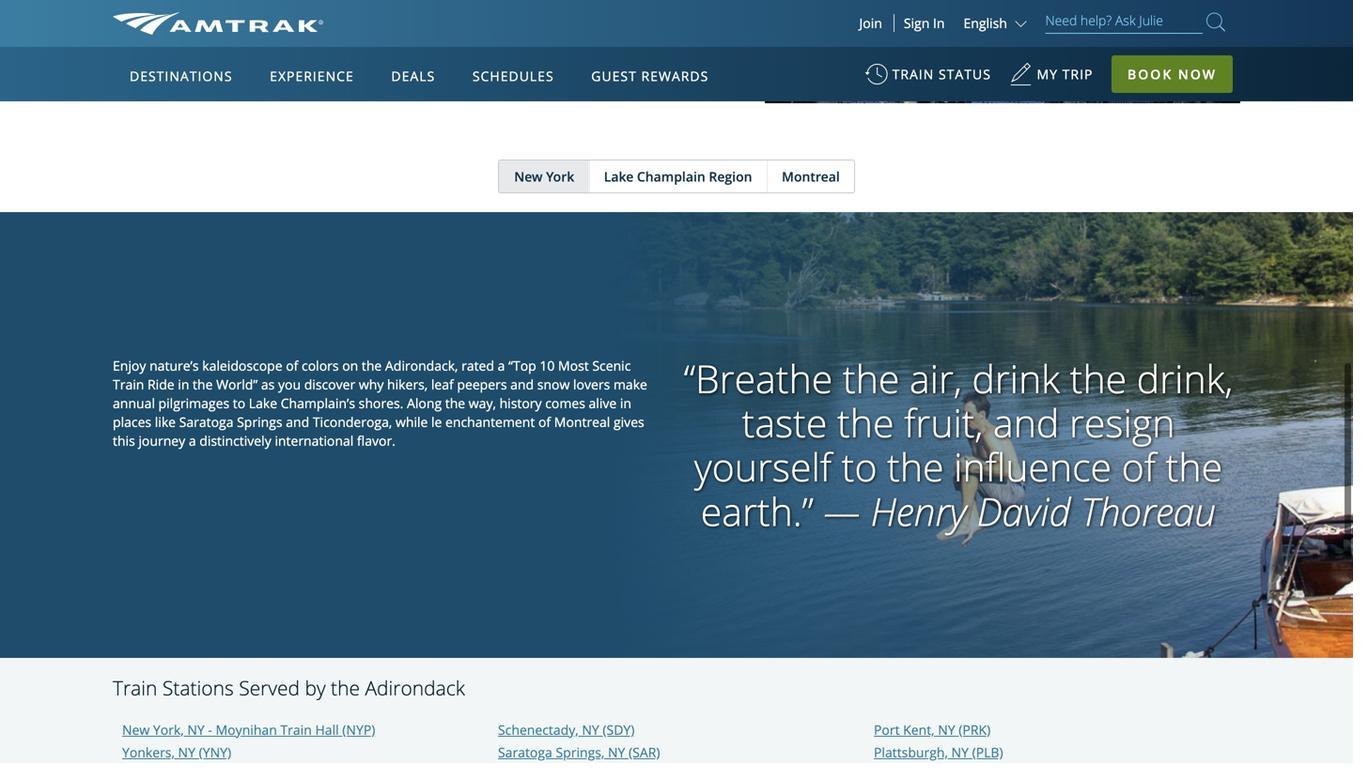 Task type: describe. For each thing, give the bounding box(es) containing it.
0 horizontal spatial in
[[178, 376, 189, 394]]

montreal inside montreal button
[[782, 168, 840, 186]]

rated
[[461, 357, 494, 375]]

schenectady, ny (sdy) link
[[498, 721, 635, 739]]

deals button
[[384, 50, 443, 102]]

new york button
[[499, 161, 588, 193]]

ny down (prk)
[[951, 744, 969, 762]]

drink
[[972, 352, 1060, 405]]

montreal button
[[767, 161, 854, 193]]

peepers
[[457, 376, 507, 394]]

kaleidoscope
[[202, 357, 282, 375]]

architecture
[[267, 32, 341, 50]]

gives
[[614, 413, 644, 431]]

and inside ""breathe the air, drink the drink, taste the fruit, and resign yourself to the influence of the earth.""
[[993, 397, 1059, 449]]

"breathe
[[684, 352, 833, 405]]

ticonderoga,
[[313, 413, 392, 431]]

to inside enjoy nature's kaleidoscope of colors on the adirondack, rated a "top 10 most scenic train ride in the world" as you discover why hikers, leaf peepers and snow lovers make annual pilgrimages to lake champlain's shores. along the way, history comes alive in places like saratoga springs and ticonderoga, while le enchantement of montreal gives this journey a distinctively international flavor.
[[233, 395, 245, 412]]

the left fruit,
[[837, 397, 894, 449]]

ride
[[148, 376, 174, 394]]

"breathe the air, drink the drink, taste the fruit, and resign yourself to the influence of the earth."
[[684, 352, 1233, 538]]

my
[[1037, 65, 1058, 83]]

why
[[359, 376, 384, 394]]

international
[[275, 432, 354, 450]]

to inside ""breathe the air, drink the drink, taste the fruit, and resign yourself to the influence of the earth.""
[[842, 441, 877, 493]]

annual
[[113, 395, 155, 412]]

montreal inside enjoy nature's kaleidoscope of colors on the adirondack, rated a "top 10 most scenic train ride in the world" as you discover why hikers, leaf peepers and snow lovers make annual pilgrimages to lake champlain's shores. along the way, history comes alive in places like saratoga springs and ticonderoga, while le enchantement of montreal gives this journey a distinctively international flavor.
[[554, 413, 610, 431]]

stare
[[482, 32, 513, 50]]

1 at from the left
[[344, 32, 356, 50]]

3 at from the left
[[588, 32, 600, 50]]

guggenheim
[[383, 32, 462, 50]]

(sdy)
[[603, 721, 635, 739]]

lake champlain region
[[604, 168, 752, 186]]

hayden
[[113, 53, 160, 71]]

(sar)
[[629, 744, 660, 762]]

the down drink,
[[1166, 441, 1223, 493]]

comes
[[545, 395, 585, 412]]

amtrak image
[[113, 12, 323, 35]]

hikers,
[[387, 376, 428, 394]]

schedules link
[[465, 47, 562, 101]]

colors
[[302, 357, 339, 375]]

enjoy
[[113, 357, 146, 375]]

join button
[[848, 14, 894, 32]]

train status
[[892, 65, 991, 83]]

0 vertical spatial of
[[286, 357, 298, 375]]

in
[[933, 14, 945, 32]]

1 vertical spatial in
[[620, 395, 631, 412]]

(prk)
[[959, 721, 991, 739]]

henry
[[871, 485, 967, 538]]

the up guest on the top
[[604, 32, 624, 50]]

le
[[431, 413, 442, 431]]

art
[[219, 32, 236, 50]]

great
[[184, 32, 216, 50]]

most
[[558, 357, 589, 375]]

snow
[[537, 376, 570, 394]]

regions map image
[[183, 157, 634, 420]]

on
[[342, 357, 358, 375]]

guest rewards
[[591, 67, 709, 85]]

schenectady,
[[498, 721, 579, 739]]

join
[[859, 14, 882, 32]]

ny up plattsburgh, ny (plb) link
[[938, 721, 955, 739]]

the down the leaf
[[445, 395, 465, 412]]

while
[[396, 413, 428, 431]]

by
[[305, 675, 326, 702]]

yourself
[[694, 441, 832, 493]]

stations
[[162, 675, 234, 702]]

"top
[[508, 357, 536, 375]]

my trip button
[[1010, 56, 1093, 102]]

kent,
[[903, 721, 935, 739]]

—                                      henry david thoreau
[[824, 485, 1216, 538]]

stars
[[555, 32, 585, 50]]

10
[[540, 357, 555, 375]]

world"
[[216, 376, 258, 394]]

adirondack,
[[385, 357, 458, 375]]

champlain
[[637, 168, 705, 186]]

1 vertical spatial train
[[113, 675, 157, 702]]

new for new york, ny - moynihan train hall (nyp) yonkers, ny (yny)
[[122, 721, 150, 739]]

the up why
[[362, 357, 382, 375]]

(plb)
[[972, 744, 1003, 762]]

history
[[499, 395, 542, 412]]

my trip
[[1037, 65, 1093, 83]]

1 vertical spatial a
[[189, 432, 196, 450]]

1 vertical spatial of
[[538, 413, 551, 431]]

1 horizontal spatial a
[[498, 357, 505, 375]]

fruit,
[[904, 397, 983, 449]]

the left stars
[[531, 32, 552, 50]]

plattsburgh, ny (plb) link
[[874, 744, 1003, 762]]

train inside new york, ny - moynihan train hall (nyp) yonkers, ny (yny)
[[280, 721, 312, 739]]

new york, ny - moynihan train hall (nyp) link
[[122, 721, 375, 739]]

along
[[407, 395, 442, 412]]

2 at from the left
[[516, 32, 528, 50]]

banner containing join
[[0, 0, 1353, 434]]

english
[[964, 14, 1007, 32]]

-
[[208, 721, 212, 739]]

train status link
[[865, 56, 991, 102]]

guest
[[591, 67, 637, 85]]



Task type: vqa. For each thing, say whether or not it's contained in the screenshot.
top 'Mastercard®.'
no



Task type: locate. For each thing, give the bounding box(es) containing it.
like
[[155, 413, 176, 431]]

lake inside enjoy nature's kaleidoscope of colors on the adirondack, rated a "top 10 most scenic train ride in the world" as you discover why hikers, leaf peepers and snow lovers make annual pilgrimages to lake champlain's shores. along the way, history comes alive in places like saratoga springs and ticonderoga, while le enchantement of montreal gives this journey a distinctively international flavor.
[[249, 395, 277, 412]]

montreal down comes
[[554, 413, 610, 431]]

1 horizontal spatial experience
[[270, 67, 354, 85]]

search icon image
[[1206, 9, 1225, 35]]

2 vertical spatial train
[[280, 721, 312, 739]]

2 vertical spatial of
[[1122, 441, 1156, 493]]

train down enjoy
[[113, 376, 144, 394]]

experience for experience
[[270, 67, 354, 85]]

make
[[613, 376, 647, 394]]

train up york,
[[113, 675, 157, 702]]

sign in
[[904, 14, 945, 32]]

(yny)
[[199, 744, 231, 762]]

train left hall
[[280, 721, 312, 739]]

way,
[[469, 395, 496, 412]]

new inside new york, ny - moynihan train hall (nyp) yonkers, ny (yny)
[[122, 721, 150, 739]]

1 vertical spatial experience
[[270, 67, 354, 85]]

discover
[[304, 376, 355, 394]]

the
[[359, 32, 380, 50], [531, 32, 552, 50], [604, 32, 624, 50], [843, 352, 900, 405], [1070, 352, 1127, 405], [362, 357, 382, 375], [193, 376, 213, 394], [445, 395, 465, 412], [837, 397, 894, 449], [887, 441, 944, 493], [1166, 441, 1223, 493], [331, 675, 360, 702]]

a right 'journey'
[[189, 432, 196, 450]]

0 horizontal spatial lake
[[249, 395, 277, 412]]

lake left champlain
[[604, 168, 634, 186]]

1 vertical spatial montreal
[[554, 413, 610, 431]]

you
[[278, 376, 301, 394]]

0 horizontal spatial saratoga
[[179, 413, 233, 431]]

ny left -
[[187, 721, 205, 739]]

at right the stare
[[516, 32, 528, 50]]

and right fruit,
[[993, 397, 1059, 449]]

2 horizontal spatial of
[[1122, 441, 1156, 493]]

2 horizontal spatial at
[[588, 32, 600, 50]]

1 horizontal spatial lake
[[604, 168, 634, 186]]

experience down architecture
[[270, 67, 354, 85]]

a left the "top
[[498, 357, 505, 375]]

david
[[977, 485, 1071, 538]]

application
[[183, 157, 634, 420]]

new left york
[[514, 168, 543, 186]]

lake inside 'lake champlain region' button
[[604, 168, 634, 186]]

0 vertical spatial new
[[514, 168, 543, 186]]

springs,
[[556, 744, 605, 762]]

1 vertical spatial saratoga
[[498, 744, 552, 762]]

at right stars
[[588, 32, 600, 50]]

the up pilgrimages
[[193, 376, 213, 394]]

0 vertical spatial in
[[178, 376, 189, 394]]

experience up hayden on the left top of the page
[[113, 32, 180, 50]]

destinations
[[130, 67, 233, 85]]

status
[[939, 65, 991, 83]]

lake up springs
[[249, 395, 277, 412]]

taste
[[742, 397, 827, 449]]

0 vertical spatial experience
[[113, 32, 180, 50]]

book now button
[[1112, 55, 1233, 93]]

1 horizontal spatial new
[[514, 168, 543, 186]]

region
[[709, 168, 752, 186]]

experience great art and architecture at the guggenheim or stare at the stars at the hayden planetarium.
[[113, 32, 624, 71]]

lovers
[[573, 376, 610, 394]]

thoreau
[[1081, 485, 1216, 538]]

enjoy nature's kaleidoscope of colors on the adirondack, rated a "top 10 most scenic train ride in the world" as you discover why hikers, leaf peepers and snow lovers make annual pilgrimages to lake champlain's shores. along the way, history comes alive in places like saratoga springs and ticonderoga, while le enchantement of montreal gives this journey a distinctively international flavor.
[[113, 357, 647, 450]]

in
[[178, 376, 189, 394], [620, 395, 631, 412]]

rewards
[[641, 67, 709, 85]]

0 horizontal spatial experience
[[113, 32, 180, 50]]

ny down (sdy) at bottom
[[608, 744, 625, 762]]

new york
[[514, 168, 574, 186]]

the right —
[[887, 441, 944, 493]]

yonkers,
[[122, 744, 175, 762]]

of inside ""breathe the air, drink the drink, taste the fruit, and resign yourself to the influence of the earth.""
[[1122, 441, 1156, 493]]

montreal
[[782, 168, 840, 186], [554, 413, 610, 431]]

1 vertical spatial to
[[842, 441, 877, 493]]

hall
[[315, 721, 339, 739]]

in down nature's
[[178, 376, 189, 394]]

trip
[[1062, 65, 1093, 83]]

—
[[824, 485, 861, 538]]

experience for experience great art and architecture at the guggenheim or stare at the stars at the hayden planetarium.
[[113, 32, 180, 50]]

(nyp)
[[342, 721, 375, 739]]

0 horizontal spatial of
[[286, 357, 298, 375]]

banner
[[0, 0, 1353, 434]]

schedules
[[472, 67, 554, 85]]

0 horizontal spatial to
[[233, 395, 245, 412]]

the right by
[[331, 675, 360, 702]]

0 horizontal spatial montreal
[[554, 413, 610, 431]]

ny
[[187, 721, 205, 739], [582, 721, 599, 739], [938, 721, 955, 739], [178, 744, 195, 762], [608, 744, 625, 762], [951, 744, 969, 762]]

1 horizontal spatial montreal
[[782, 168, 840, 186]]

1 horizontal spatial saratoga
[[498, 744, 552, 762]]

enchantement
[[445, 413, 535, 431]]

drink,
[[1137, 352, 1233, 405]]

at right architecture
[[344, 32, 356, 50]]

pilgrimages
[[158, 395, 229, 412]]

0 horizontal spatial at
[[344, 32, 356, 50]]

yonkers, ny (yny) link
[[122, 744, 231, 762]]

new inside button
[[514, 168, 543, 186]]

0 horizontal spatial new
[[122, 721, 150, 739]]

1 horizontal spatial in
[[620, 395, 631, 412]]

saratoga springs, ny (sar) link
[[498, 744, 660, 762]]

and right art
[[240, 32, 263, 50]]

montreal right the region
[[782, 168, 840, 186]]

moynihan
[[216, 721, 277, 739]]

this
[[113, 432, 135, 450]]

and
[[240, 32, 263, 50], [510, 376, 534, 394], [993, 397, 1059, 449], [286, 413, 309, 431]]

influence
[[954, 441, 1112, 493]]

saratoga
[[179, 413, 233, 431], [498, 744, 552, 762]]

ny left (yny)
[[178, 744, 195, 762]]

1 vertical spatial new
[[122, 721, 150, 739]]

0 vertical spatial train
[[113, 376, 144, 394]]

saratoga down schenectady,
[[498, 744, 552, 762]]

resign
[[1069, 397, 1175, 449]]

to
[[233, 395, 245, 412], [842, 441, 877, 493]]

scenic
[[592, 357, 631, 375]]

shores.
[[359, 395, 403, 412]]

1 horizontal spatial of
[[538, 413, 551, 431]]

lake champlain region button
[[589, 161, 766, 193]]

alive
[[589, 395, 617, 412]]

port
[[874, 721, 900, 739]]

1 horizontal spatial at
[[516, 32, 528, 50]]

new up yonkers,
[[122, 721, 150, 739]]

to right taste
[[842, 441, 877, 493]]

experience
[[113, 32, 180, 50], [270, 67, 354, 85]]

1 vertical spatial lake
[[249, 395, 277, 412]]

nature's
[[149, 357, 199, 375]]

places
[[113, 413, 151, 431]]

book now
[[1128, 65, 1217, 83]]

adirondack
[[365, 675, 465, 702]]

train
[[892, 65, 934, 83]]

the left guggenheim
[[359, 32, 380, 50]]

guest rewards button
[[584, 50, 716, 102]]

a
[[498, 357, 505, 375], [189, 432, 196, 450]]

saratoga inside "schenectady, ny (sdy) saratoga springs, ny (sar)"
[[498, 744, 552, 762]]

air,
[[910, 352, 962, 405]]

and down the "top
[[510, 376, 534, 394]]

saratoga down pilgrimages
[[179, 413, 233, 431]]

saratoga inside enjoy nature's kaleidoscope of colors on the adirondack, rated a "top 10 most scenic train ride in the world" as you discover why hikers, leaf peepers and snow lovers make annual pilgrimages to lake champlain's shores. along the way, history comes alive in places like saratoga springs and ticonderoga, while le enchantement of montreal gives this journey a distinctively international flavor.
[[179, 413, 233, 431]]

champlain's
[[281, 395, 355, 412]]

ny up the springs, in the left of the page
[[582, 721, 599, 739]]

or
[[465, 32, 478, 50]]

and up international
[[286, 413, 309, 431]]

0 vertical spatial to
[[233, 395, 245, 412]]

as
[[261, 376, 275, 394]]

the right drink
[[1070, 352, 1127, 405]]

the left air,
[[843, 352, 900, 405]]

train stations served by the adirondack
[[113, 675, 465, 702]]

port kent, ny (prk) plattsburgh, ny (plb)
[[874, 721, 1003, 762]]

english button
[[964, 14, 1031, 32]]

sign in button
[[904, 14, 945, 32]]

0 horizontal spatial a
[[189, 432, 196, 450]]

experience inside experience great art and architecture at the guggenheim or stare at the stars at the hayden planetarium.
[[113, 32, 180, 50]]

new for new york
[[514, 168, 543, 186]]

0 vertical spatial montreal
[[782, 168, 840, 186]]

to down world" on the left of page
[[233, 395, 245, 412]]

journey
[[138, 432, 185, 450]]

planetarium.
[[163, 53, 242, 71]]

train inside enjoy nature's kaleidoscope of colors on the adirondack, rated a "top 10 most scenic train ride in the world" as you discover why hikers, leaf peepers and snow lovers make annual pilgrimages to lake champlain's shores. along the way, history comes alive in places like saratoga springs and ticonderoga, while le enchantement of montreal gives this journey a distinctively international flavor.
[[113, 376, 144, 394]]

0 vertical spatial saratoga
[[179, 413, 233, 431]]

york,
[[153, 721, 184, 739]]

0 vertical spatial lake
[[604, 168, 634, 186]]

Please enter your search item search field
[[1045, 9, 1203, 34]]

leaf
[[431, 376, 454, 394]]

sign
[[904, 14, 930, 32]]

0 vertical spatial a
[[498, 357, 505, 375]]

in up gives
[[620, 395, 631, 412]]

served
[[239, 675, 300, 702]]

1 horizontal spatial to
[[842, 441, 877, 493]]

and inside experience great art and architecture at the guggenheim or stare at the stars at the hayden planetarium.
[[240, 32, 263, 50]]

experience inside popup button
[[270, 67, 354, 85]]

plattsburgh,
[[874, 744, 948, 762]]



